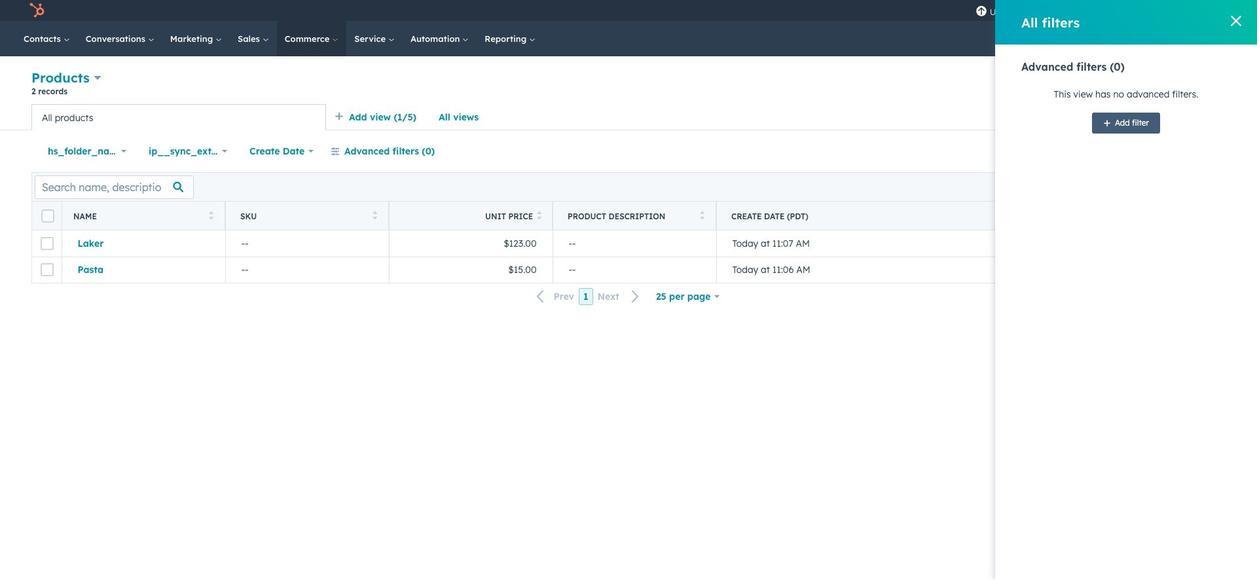Task type: vqa. For each thing, say whether or not it's contained in the screenshot.
navigation
no



Task type: locate. For each thing, give the bounding box(es) containing it.
menu
[[969, 0, 1241, 21]]

banner
[[31, 68, 1226, 104]]

3 press to sort. element from the left
[[537, 210, 542, 222]]

press to sort. element
[[209, 210, 213, 222], [372, 210, 377, 222], [537, 210, 542, 222], [700, 210, 704, 222]]

press to sort. image
[[372, 210, 377, 220], [537, 210, 542, 220]]

0 horizontal spatial press to sort. image
[[372, 210, 377, 220]]

1 press to sort. image from the left
[[209, 210, 213, 220]]

2 press to sort. image from the left
[[700, 210, 704, 220]]

1 horizontal spatial press to sort. image
[[537, 210, 542, 220]]

press to sort. image for 3rd press to sort. element from left
[[537, 210, 542, 220]]

press to sort. image for third press to sort. element from the right
[[372, 210, 377, 220]]

press to sort. image
[[209, 210, 213, 220], [700, 210, 704, 220]]

2 press to sort. image from the left
[[537, 210, 542, 220]]

1 press to sort. image from the left
[[372, 210, 377, 220]]

1 horizontal spatial press to sort. image
[[700, 210, 704, 220]]

pagination navigation
[[529, 288, 647, 305]]

marketplaces image
[[1064, 6, 1076, 18]]

0 horizontal spatial press to sort. image
[[209, 210, 213, 220]]



Task type: describe. For each thing, give the bounding box(es) containing it.
press to sort. image for 1st press to sort. element from the right
[[700, 210, 704, 220]]

Search HubSpot search field
[[1063, 27, 1211, 50]]

close image
[[1231, 16, 1241, 26]]

2 press to sort. element from the left
[[372, 210, 377, 222]]

press to sort. image for first press to sort. element
[[209, 210, 213, 220]]

Search name, description, or SKU search field
[[35, 175, 194, 199]]

4 press to sort. element from the left
[[700, 210, 704, 222]]

jacob simon image
[[1163, 5, 1175, 16]]

1 press to sort. element from the left
[[209, 210, 213, 222]]



